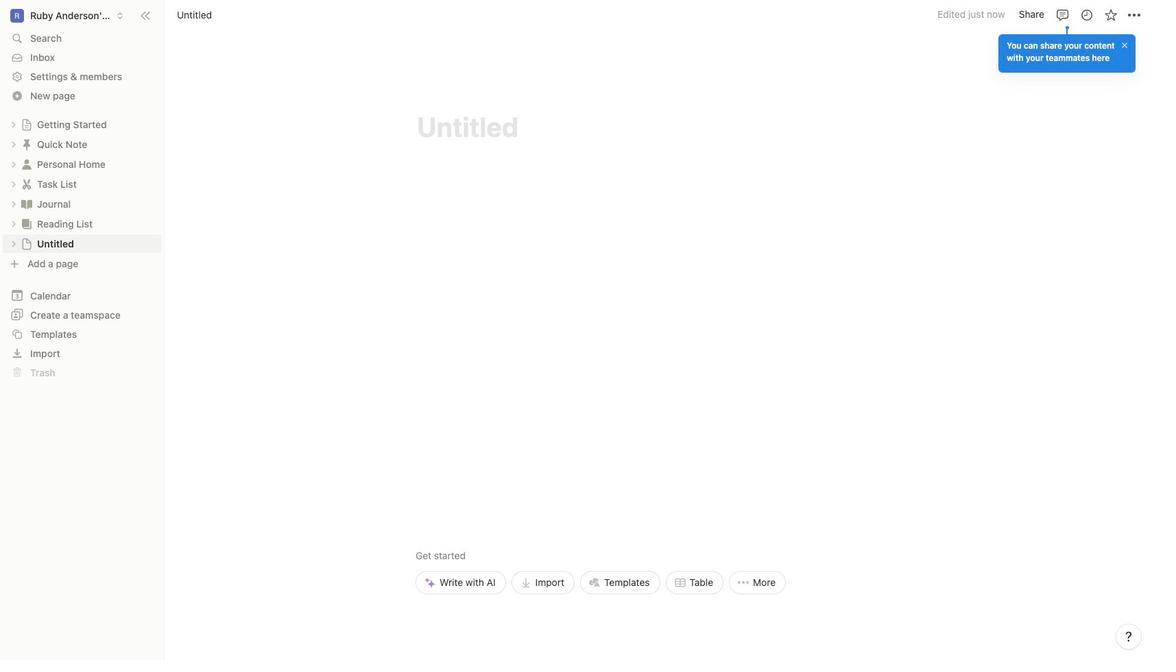 Task type: vqa. For each thing, say whether or not it's contained in the screenshot.
4th Open image from the bottom
yes



Task type: locate. For each thing, give the bounding box(es) containing it.
3 open image from the top
[[10, 180, 18, 188]]

close sidebar image
[[140, 10, 151, 21]]

open image
[[10, 120, 18, 129], [10, 140, 18, 149], [10, 180, 18, 188], [10, 220, 18, 228]]

2 vertical spatial open image
[[10, 240, 18, 248]]

menu
[[416, 454, 787, 595]]

open image
[[10, 160, 18, 168], [10, 200, 18, 208], [10, 240, 18, 248]]

2 open image from the top
[[10, 140, 18, 149]]

change page icon image
[[21, 118, 33, 131], [20, 138, 34, 151], [20, 157, 34, 171], [20, 177, 34, 191], [20, 197, 34, 211], [20, 217, 34, 231], [21, 238, 33, 250]]

0 vertical spatial open image
[[10, 160, 18, 168]]

2 open image from the top
[[10, 200, 18, 208]]

3 open image from the top
[[10, 240, 18, 248]]

1 vertical spatial open image
[[10, 200, 18, 208]]



Task type: describe. For each thing, give the bounding box(es) containing it.
updates image
[[1080, 8, 1094, 22]]

4 open image from the top
[[10, 220, 18, 228]]

comments image
[[1056, 8, 1070, 22]]

1 open image from the top
[[10, 120, 18, 129]]

favorite image
[[1105, 8, 1118, 22]]

1 open image from the top
[[10, 160, 18, 168]]



